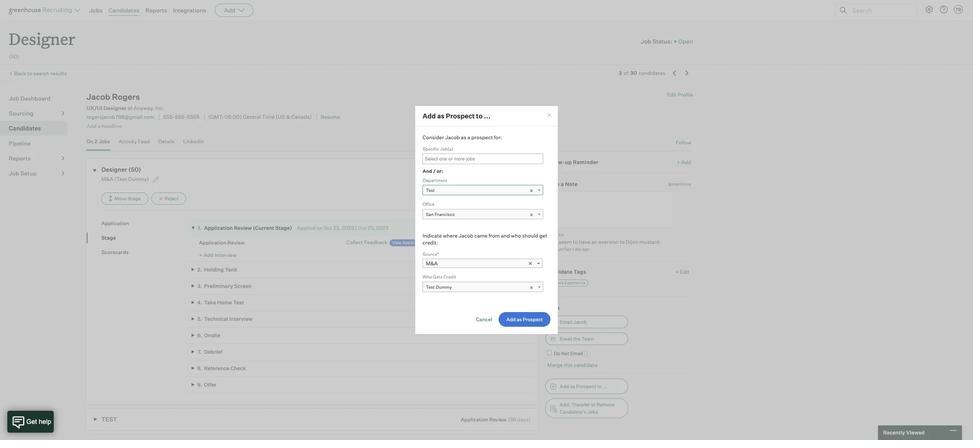 Task type: locate. For each thing, give the bounding box(es) containing it.
prospect up the transfer on the bottom right of the page
[[576, 384, 596, 389]]

23,
[[333, 225, 341, 231], [368, 225, 375, 231]]

email the team
[[560, 336, 594, 342]]

1 vertical spatial review
[[228, 239, 245, 246]]

1 vertical spatial designer
[[104, 105, 127, 112]]

0 vertical spatial m&a
[[101, 176, 113, 182]]

8.
[[197, 365, 202, 371]]

2 vertical spatial job
[[9, 170, 19, 177]]

a left prospect
[[468, 134, 470, 140]]

1 horizontal spatial 2023
[[376, 225, 389, 231]]

none text field inside add as prospect to ... dialog
[[423, 154, 525, 163]]

6.
[[197, 332, 202, 339]]

application review (36 days)
[[461, 416, 531, 423]]

1 horizontal spatial 23,
[[368, 225, 375, 231]]

and
[[423, 168, 432, 174]]

05:00)
[[225, 114, 242, 120]]

1 horizontal spatial 2
[[550, 280, 552, 286]]

candidate
[[574, 362, 598, 368]]

2 vertical spatial a
[[561, 181, 564, 187]]

job for job setup
[[9, 170, 19, 177]]

1 vertical spatial as
[[461, 134, 467, 140]]

day
[[575, 247, 582, 252]]

stage right move
[[128, 196, 141, 202]]

0 horizontal spatial reports
[[9, 155, 31, 162]]

1 vertical spatial 2
[[550, 280, 552, 286]]

feed
[[138, 138, 150, 144]]

0 vertical spatial review
[[234, 225, 252, 231]]

add as prospect to ...
[[423, 112, 491, 120], [560, 384, 607, 389]]

jacob up "the" at the right of the page
[[573, 319, 587, 325]]

sourcing
[[9, 110, 34, 117]]

1 vertical spatial stage
[[101, 235, 116, 241]]

search
[[33, 70, 49, 76]]

oct right |
[[358, 225, 367, 231]]

collect
[[346, 239, 363, 245]]

0 horizontal spatial prospect
[[446, 112, 475, 120]]

0 vertical spatial stage
[[128, 196, 141, 202]]

jacob left came
[[459, 232, 473, 239]]

1 horizontal spatial prospect
[[576, 384, 596, 389]]

1 oct from the left
[[324, 225, 332, 231]]

0 vertical spatial add as prospect to ...
[[423, 112, 491, 120]]

test down "who"
[[426, 284, 435, 290]]

interview down application review
[[215, 252, 237, 258]]

to inside button
[[597, 384, 602, 389]]

1 vertical spatial reports
[[9, 155, 31, 162]]

profile
[[678, 91, 693, 98]]

edit
[[667, 91, 677, 98], [680, 269, 690, 275]]

reports down pipeline
[[9, 155, 31, 162]]

email right not
[[571, 351, 583, 356]]

job left setup
[[9, 170, 19, 177]]

0 horizontal spatial candidates
[[9, 125, 41, 132]]

&
[[286, 114, 290, 120]]

9. offer
[[197, 382, 217, 388]]

reference
[[204, 365, 229, 371]]

tank
[[225, 267, 237, 273]]

2 vertical spatial review
[[490, 416, 507, 423]]

3. preliminary screen
[[197, 283, 252, 289]]

0 vertical spatial a
[[97, 123, 100, 129]]

1 horizontal spatial add as prospect to ...
[[560, 384, 607, 389]]

0 horizontal spatial m&a
[[101, 176, 113, 182]]

0 horizontal spatial (50)
[[9, 53, 19, 60]]

rogersjacob798@gmail.com link
[[86, 114, 154, 120]]

add inside dialog
[[423, 112, 436, 120]]

1 vertical spatial (50)
[[128, 166, 141, 173]]

indicate
[[423, 232, 442, 239]]

0 horizontal spatial oct
[[324, 225, 332, 231]]

credit
[[444, 274, 456, 280]]

designer down greenhouse recruiting image
[[9, 28, 75, 49]]

1 horizontal spatial reports link
[[145, 7, 167, 14]]

designer up rogersjacob798@gmail.com
[[104, 105, 127, 112]]

prospect inside dialog
[[446, 112, 475, 120]]

1 vertical spatial ...
[[603, 384, 607, 389]]

1 vertical spatial m&a
[[426, 260, 438, 267]]

m&a down source *
[[426, 260, 438, 267]]

review down 1. application review (current stage)
[[228, 239, 245, 246]]

1 2023 from the left
[[342, 225, 354, 231]]

+ edit
[[676, 269, 690, 275]]

view application link
[[390, 240, 427, 246]]

1 horizontal spatial m&a
[[426, 260, 438, 267]]

add as prospect to ... up consider jacob as a prospect for:
[[423, 112, 491, 120]]

an
[[592, 239, 597, 245]]

@mentions link
[[668, 181, 691, 188]]

0 vertical spatial +
[[677, 159, 680, 165]]

a left note
[[561, 181, 564, 187]]

1 555- from the left
[[163, 114, 175, 120]]

0 vertical spatial 2
[[94, 138, 97, 144]]

resume link
[[321, 114, 340, 120]]

1 horizontal spatial candidates
[[108, 7, 140, 14]]

stage)
[[275, 225, 292, 231]]

oct
[[324, 225, 332, 231], [358, 225, 367, 231]]

at
[[128, 105, 133, 112]]

candidates down the sourcing
[[9, 125, 41, 132]]

3
[[619, 70, 622, 76]]

dummy
[[436, 284, 452, 290]]

0 vertical spatial candidates link
[[108, 7, 140, 14]]

0 horizontal spatial a
[[97, 123, 100, 129]]

reports link
[[145, 7, 167, 14], [9, 154, 64, 163]]

results
[[50, 70, 67, 76]]

team
[[582, 336, 594, 342]]

prospect up consider jacob as a prospect for:
[[446, 112, 475, 120]]

555- up linkedin
[[175, 114, 187, 120]]

technical
[[204, 316, 228, 322]]

offer
[[204, 382, 217, 388]]

central
[[243, 114, 261, 120]]

0 vertical spatial prospect
[[446, 112, 475, 120]]

jobs link
[[89, 7, 103, 14]]

prospect
[[472, 134, 493, 140]]

interview for + add interview
[[215, 252, 237, 258]]

last
[[546, 232, 554, 237]]

follow-
[[546, 159, 565, 165]]

designer up (test
[[101, 166, 127, 173]]

(50) up the back
[[9, 53, 19, 60]]

1 vertical spatial prospect
[[576, 384, 596, 389]]

Search text field
[[851, 5, 910, 16]]

0 horizontal spatial reports link
[[9, 154, 64, 163]]

(gmt-05:00) central time (us & canada)
[[208, 114, 312, 120]]

0 vertical spatial reports
[[145, 7, 167, 14]]

application link
[[101, 220, 188, 227]]

on 2 jobs link
[[86, 138, 110, 149]]

1 horizontal spatial edit
[[680, 269, 690, 275]]

email
[[560, 319, 572, 325], [560, 336, 572, 342], [571, 351, 583, 356]]

1 vertical spatial candidates link
[[9, 124, 64, 133]]

None text field
[[423, 154, 525, 163]]

greenhouse recruiting image
[[9, 6, 75, 15]]

to right the back
[[27, 70, 32, 76]]

2 vertical spatial +
[[676, 269, 679, 275]]

consider jacob as a prospect for:
[[423, 134, 502, 140]]

0 horizontal spatial edit
[[667, 91, 677, 98]]

+ for + add
[[677, 159, 680, 165]]

2 vertical spatial designer
[[101, 166, 127, 173]]

consider
[[423, 134, 444, 140]]

2 vertical spatial jobs
[[587, 409, 598, 415]]

2 years experience
[[550, 280, 586, 286]]

7. debrief
[[198, 349, 222, 355]]

as up consider
[[437, 112, 445, 120]]

a inside dialog
[[468, 134, 470, 140]]

2 right on at the top left of the page
[[94, 138, 97, 144]]

0 horizontal spatial add as prospect to ...
[[423, 112, 491, 120]]

1 horizontal spatial (50)
[[128, 166, 141, 173]]

0 vertical spatial jobs
[[89, 7, 103, 14]]

0 horizontal spatial 23,
[[333, 225, 341, 231]]

home
[[217, 299, 232, 306]]

test inside "link"
[[426, 188, 435, 193]]

reports left "integrations"
[[145, 7, 167, 14]]

1 horizontal spatial stage
[[128, 196, 141, 202]]

as left prospect
[[461, 134, 467, 140]]

1 vertical spatial job
[[9, 95, 19, 102]]

add inside button
[[560, 384, 569, 389]]

jacob up ux/ui
[[86, 92, 110, 102]]

None text field
[[546, 191, 674, 228]]

department
[[423, 178, 448, 183]]

1 horizontal spatial a
[[468, 134, 470, 140]]

1 vertical spatial interview
[[229, 316, 253, 322]]

Do Not Email checkbox
[[547, 351, 552, 355]]

application for application
[[101, 220, 129, 226]]

1 vertical spatial a
[[468, 134, 470, 140]]

2023 up feedback
[[376, 225, 389, 231]]

reports link left "integrations"
[[145, 7, 167, 14]]

reports link down the pipeline link
[[9, 154, 64, 163]]

1 vertical spatial edit
[[680, 269, 690, 275]]

job setup link
[[9, 169, 64, 178]]

email for email the team
[[560, 336, 572, 342]]

add as prospect to ... up the transfer on the bottom right of the page
[[560, 384, 607, 389]]

1 horizontal spatial as
[[461, 134, 467, 140]]

2 years experience link
[[548, 280, 588, 287]]

test down they
[[546, 247, 554, 252]]

2 horizontal spatial a
[[561, 181, 564, 187]]

2 vertical spatial as
[[570, 384, 575, 389]]

1 vertical spatial +
[[199, 252, 202, 258]]

cancel
[[476, 316, 492, 322]]

jacob up job(s)
[[445, 134, 460, 140]]

m&a left (test
[[101, 176, 113, 182]]

2
[[94, 138, 97, 144], [550, 280, 552, 286]]

23, up collect feedback
[[368, 225, 375, 231]]

0 vertical spatial job
[[641, 38, 651, 45]]

email inside button
[[560, 319, 572, 325]]

open
[[679, 38, 693, 45]]

0 vertical spatial email
[[560, 319, 572, 325]]

1 vertical spatial candidates
[[9, 125, 41, 132]]

... up remove
[[603, 384, 607, 389]]

edit inside + edit link
[[680, 269, 690, 275]]

a left headline
[[97, 123, 100, 129]]

credit:
[[423, 240, 438, 246]]

1 horizontal spatial ...
[[603, 384, 607, 389]]

dijon
[[626, 239, 638, 245]]

dumtwo
[[555, 247, 572, 252]]

m&a inside "link"
[[426, 260, 438, 267]]

0 horizontal spatial stage
[[101, 235, 116, 241]]

candidates right jobs link
[[108, 7, 140, 14]]

stage inside 'link'
[[101, 235, 116, 241]]

reminder
[[573, 159, 599, 165]]

0 vertical spatial interview
[[215, 252, 237, 258]]

0 vertical spatial (50)
[[9, 53, 19, 60]]

edit profile link
[[667, 91, 693, 98]]

2 left years
[[550, 280, 552, 286]]

oct right on
[[324, 225, 332, 231]]

0 horizontal spatial 2023
[[342, 225, 354, 231]]

1 horizontal spatial oct
[[358, 225, 367, 231]]

cancel link
[[476, 316, 492, 322]]

m&a for m&a
[[426, 260, 438, 267]]

email for email jacob
[[560, 319, 572, 325]]

candidates link right jobs link
[[108, 7, 140, 14]]

... inside dialog
[[484, 112, 491, 120]]

1 vertical spatial add as prospect to ...
[[560, 384, 607, 389]]

review left (current at the left of page
[[234, 225, 252, 231]]

1 vertical spatial reports link
[[9, 154, 64, 163]]

holding
[[204, 267, 224, 273]]

prospect inside button
[[576, 384, 596, 389]]

review for application review (36 days)
[[490, 416, 507, 423]]

mustard.
[[640, 239, 661, 245]]

to up remove
[[597, 384, 602, 389]]

... up prospect
[[484, 112, 491, 120]]

0 vertical spatial edit
[[667, 91, 677, 98]]

prospect
[[446, 112, 475, 120], [576, 384, 596, 389]]

+ inside + add link
[[677, 159, 680, 165]]

(50) up dummy)
[[128, 166, 141, 173]]

job up the sourcing
[[9, 95, 19, 102]]

0 horizontal spatial ...
[[484, 112, 491, 120]]

0 vertical spatial designer
[[9, 28, 75, 49]]

to up prospect
[[476, 112, 483, 120]]

4. take home test
[[197, 299, 244, 306]]

0 vertical spatial candidates
[[108, 7, 140, 14]]

review left (36
[[490, 416, 507, 423]]

add as prospect to ... dialog
[[415, 106, 558, 334]]

+ for + add interview
[[199, 252, 202, 258]]

interview for 5. technical interview
[[229, 316, 253, 322]]

interview down home
[[229, 316, 253, 322]]

test right home
[[233, 299, 244, 306]]

office
[[423, 201, 435, 207]]

2 horizontal spatial as
[[570, 384, 575, 389]]

dashboard
[[20, 95, 51, 102]]

0 vertical spatial reports link
[[145, 7, 167, 14]]

email inside button
[[560, 336, 572, 342]]

who gets credit
[[423, 274, 456, 280]]

add as prospect to ... inside button
[[560, 384, 607, 389]]

designer inside jacob rogers ux/ui designer at anyway, inc.
[[104, 105, 127, 112]]

555- down the inc.
[[163, 114, 175, 120]]

jobs
[[89, 7, 103, 14], [99, 138, 110, 144], [587, 409, 598, 415]]

seem
[[559, 239, 572, 245]]

23, right on
[[333, 225, 341, 231]]

/
[[433, 168, 436, 174]]

0 vertical spatial ...
[[484, 112, 491, 120]]

test inside last note: they seem to have an aversion to dijon mustard. test dumtwo               1 day               ago
[[546, 247, 554, 252]]

job left status:
[[641, 38, 651, 45]]

a
[[97, 123, 100, 129], [468, 134, 470, 140], [561, 181, 564, 187]]

+ inside + edit link
[[676, 269, 679, 275]]

2023 left |
[[342, 225, 354, 231]]

as inside button
[[570, 384, 575, 389]]

this
[[564, 362, 573, 368]]

candidates link up the pipeline link
[[9, 124, 64, 133]]

stage up scorecards
[[101, 235, 116, 241]]

review for application review
[[228, 239, 245, 246]]

test down department
[[426, 188, 435, 193]]

1 vertical spatial email
[[560, 336, 572, 342]]

email left "the" at the right of the page
[[560, 336, 572, 342]]

application for application review
[[199, 239, 226, 246]]

None submit
[[499, 312, 551, 327]]

check
[[231, 365, 246, 371]]

setup
[[20, 170, 37, 177]]

not
[[561, 351, 570, 356]]

email up email the team
[[560, 319, 572, 325]]

0 horizontal spatial as
[[437, 112, 445, 120]]

designer for designer (50)
[[101, 166, 127, 173]]

as up add,
[[570, 384, 575, 389]]

back to search results
[[14, 70, 67, 76]]

francisco
[[435, 212, 455, 217]]

review
[[234, 225, 252, 231], [228, 239, 245, 246], [490, 416, 507, 423]]



Task type: vqa. For each thing, say whether or not it's contained in the screenshot.


Task type: describe. For each thing, give the bounding box(es) containing it.
jacob rogers ux/ui designer at anyway, inc.
[[86, 92, 164, 112]]

integrations
[[173, 7, 206, 14]]

2 oct from the left
[[358, 225, 367, 231]]

preliminary
[[204, 283, 233, 289]]

job for job dashboard
[[9, 95, 19, 102]]

recently
[[883, 430, 905, 436]]

who
[[511, 232, 521, 239]]

who
[[423, 274, 432, 280]]

merge
[[548, 362, 563, 368]]

collect feedback link
[[346, 239, 388, 245]]

take
[[204, 299, 216, 306]]

viewed
[[906, 430, 925, 436]]

add button
[[215, 4, 253, 17]]

back to search results link
[[14, 70, 67, 76]]

add as prospect to ... inside dialog
[[423, 112, 491, 120]]

merge this candidate
[[548, 362, 598, 368]]

jobs inside add, transfer or remove candidate's jobs
[[587, 409, 598, 415]]

time
[[262, 114, 275, 120]]

dummy)
[[128, 176, 149, 182]]

onsite
[[204, 332, 220, 339]]

move
[[115, 196, 127, 202]]

san francisco link
[[423, 209, 543, 220]]

stage inside button
[[128, 196, 141, 202]]

canada)
[[291, 114, 312, 120]]

or:
[[437, 168, 443, 174]]

1. application review (current stage)
[[198, 225, 292, 231]]

2 2023 from the left
[[376, 225, 389, 231]]

tools
[[546, 305, 560, 311]]

status:
[[653, 38, 672, 45]]

the
[[573, 336, 581, 342]]

7.
[[198, 349, 202, 355]]

applied
[[297, 225, 315, 231]]

1 horizontal spatial reports
[[145, 7, 167, 14]]

td
[[956, 7, 962, 12]]

designer link
[[9, 20, 75, 51]]

1 horizontal spatial candidates link
[[108, 7, 140, 14]]

to up 1 on the right of page
[[573, 239, 578, 245]]

to inside dialog
[[476, 112, 483, 120]]

3.
[[197, 283, 202, 289]]

none submit inside add as prospect to ... dialog
[[499, 312, 551, 327]]

specific
[[423, 146, 439, 152]]

configure image
[[925, 5, 934, 14]]

from
[[489, 232, 500, 239]]

job setup
[[9, 170, 37, 177]]

test dummy
[[426, 284, 452, 290]]

should
[[522, 232, 538, 239]]

(current
[[253, 225, 274, 231]]

job dashboard link
[[9, 94, 64, 103]]

headline
[[101, 123, 122, 129]]

2 555- from the left
[[175, 114, 187, 120]]

do
[[554, 351, 560, 356]]

+ add interview link
[[199, 252, 237, 258]]

rogersjacob798@gmail.com
[[86, 114, 154, 120]]

get
[[540, 232, 547, 239]]

debrief
[[204, 349, 222, 355]]

pipeline
[[9, 140, 31, 147]]

where
[[443, 232, 458, 239]]

candidate's
[[560, 409, 586, 415]]

specific job(s)
[[423, 146, 454, 152]]

+ edit link
[[674, 267, 691, 277]]

1.
[[198, 225, 202, 231]]

(36
[[508, 416, 516, 423]]

integrations link
[[173, 7, 206, 14]]

view application
[[392, 240, 424, 245]]

source *
[[423, 251, 439, 257]]

1 23, from the left
[[333, 225, 341, 231]]

+ add interview
[[199, 252, 237, 258]]

experience
[[565, 280, 586, 286]]

9.
[[197, 382, 202, 388]]

close image
[[547, 113, 553, 118]]

jacob inside button
[[573, 319, 587, 325]]

6. onsite
[[197, 332, 220, 339]]

job for job status:
[[641, 38, 651, 45]]

0 horizontal spatial candidates link
[[9, 124, 64, 133]]

to left dijon
[[620, 239, 625, 245]]

m&a for m&a (test dummy)
[[101, 176, 113, 182]]

details link
[[158, 138, 175, 149]]

2 23, from the left
[[368, 225, 375, 231]]

candidate tags
[[546, 269, 587, 275]]

*
[[437, 251, 439, 257]]

1 vertical spatial jobs
[[99, 138, 110, 144]]

2. holding tank
[[197, 267, 237, 273]]

+ for + edit
[[676, 269, 679, 275]]

0 vertical spatial as
[[437, 112, 445, 120]]

a for make
[[561, 181, 564, 187]]

3 of 30 candidates
[[619, 70, 666, 76]]

details
[[158, 138, 175, 144]]

... inside button
[[603, 384, 607, 389]]

transfer
[[572, 402, 590, 408]]

recently viewed
[[883, 430, 925, 436]]

remove
[[597, 402, 615, 408]]

555-555-5555
[[163, 114, 200, 120]]

on 2 jobs
[[86, 138, 110, 144]]

of
[[624, 70, 629, 76]]

email the team button
[[546, 333, 628, 345]]

application for application review (36 days)
[[461, 416, 488, 423]]

jacob inside jacob rogers ux/ui designer at anyway, inc.
[[86, 92, 110, 102]]

designer for designer
[[9, 28, 75, 49]]

resume
[[321, 114, 340, 120]]

ux/ui
[[86, 105, 103, 112]]

add inside popup button
[[224, 7, 236, 14]]

a for add
[[97, 123, 100, 129]]

collect feedback
[[346, 239, 388, 245]]

0 horizontal spatial 2
[[94, 138, 97, 144]]

jacob inside indicate where jacob came from and who should get credit:
[[459, 232, 473, 239]]

years
[[553, 280, 564, 286]]

2 vertical spatial email
[[571, 351, 583, 356]]



